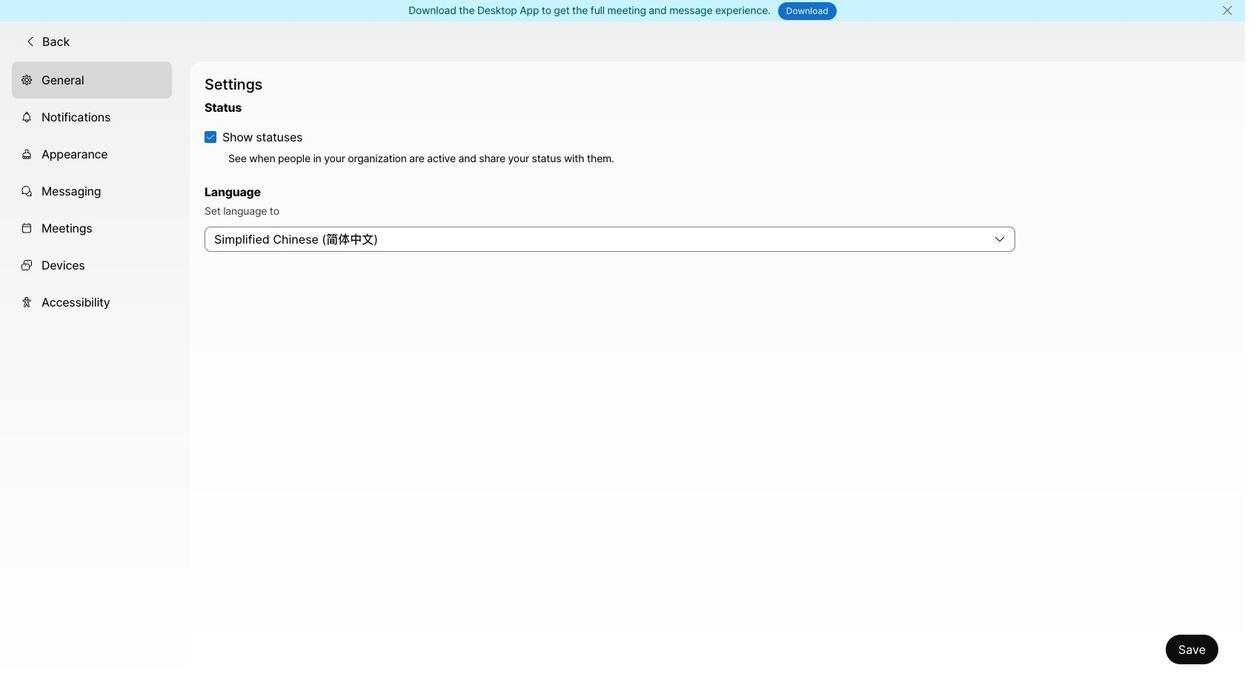 Task type: vqa. For each thing, say whether or not it's contained in the screenshot.
Messaging tab
yes



Task type: describe. For each thing, give the bounding box(es) containing it.
devices tab
[[12, 247, 172, 284]]

settings navigation
[[0, 61, 190, 689]]

meetings tab
[[12, 210, 172, 247]]



Task type: locate. For each thing, give the bounding box(es) containing it.
messaging tab
[[12, 172, 172, 210]]

appearance tab
[[12, 135, 172, 172]]

accessibility tab
[[12, 284, 172, 321]]

cancel_16 image
[[1222, 4, 1234, 16]]

notifications tab
[[12, 98, 172, 135]]

general tab
[[12, 61, 172, 98]]



